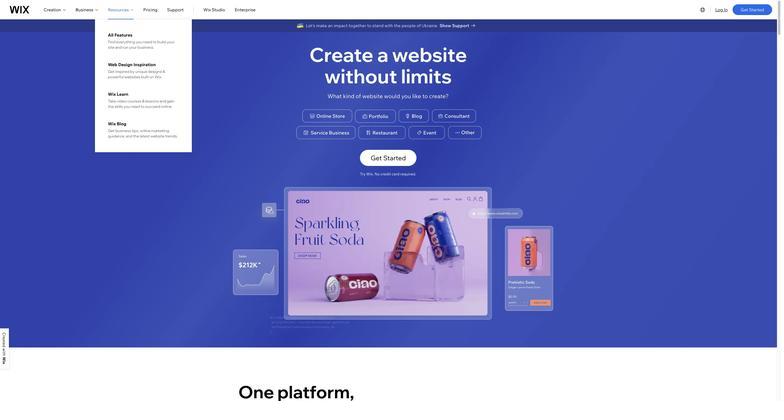 Task type: vqa. For each thing, say whether or not it's contained in the screenshot.
every
no



Task type: describe. For each thing, give the bounding box(es) containing it.
designs
[[148, 69, 162, 74]]

2 horizontal spatial you
[[402, 93, 411, 100]]

built
[[141, 75, 149, 79]]

web
[[108, 62, 117, 67]]

online store button
[[303, 110, 352, 123]]

& inside web design inspiration get inspired by unique designs & powerful websites built on wix.
[[163, 69, 165, 74]]

online
[[316, 113, 332, 119]]

web design inspiration link
[[108, 62, 179, 67]]

business
[[115, 128, 131, 133]]

card
[[392, 172, 400, 177]]

wix studio link
[[203, 6, 225, 13]]

create?
[[429, 93, 449, 100]]

show
[[440, 23, 451, 28]]

business button
[[76, 6, 98, 13]]

need inside all features find everything you need to build your site and run your business.
[[143, 40, 152, 44]]

take
[[108, 99, 116, 104]]

to left stand on the left top of page
[[367, 23, 371, 28]]

1 vertical spatial of
[[356, 93, 361, 100]]

to inside wix learn take video courses & lessons and gain the skills you need to succeed online.
[[141, 104, 145, 109]]

gain
[[167, 99, 174, 104]]

wix for wix learn take video courses & lessons and gain the skills you need to succeed online.
[[108, 92, 116, 97]]

language selector, english selected image
[[700, 6, 706, 13]]

online
[[140, 128, 151, 133]]

try
[[360, 172, 366, 177]]

log in
[[716, 7, 728, 12]]

1 horizontal spatial get started
[[741, 7, 764, 12]]

you inside wix learn take video courses & lessons and gain the skills you need to succeed online.
[[124, 104, 130, 109]]

portfolio
[[369, 113, 389, 119]]

show support
[[440, 23, 469, 28]]

all features find everything you need to build your site and run your business.
[[108, 32, 175, 50]]

would
[[384, 93, 400, 100]]

wix blog get business tips, online marketing guidance, and the latest website trends.
[[108, 121, 178, 139]]

wix studio
[[203, 7, 225, 12]]

design
[[118, 62, 133, 67]]

and inside all features find everything you need to build your site and run your business.
[[115, 45, 122, 50]]

pricing link
[[143, 6, 157, 13]]

wix learn take video courses & lessons and gain the skills you need to succeed online.
[[108, 92, 174, 109]]

unique
[[135, 69, 147, 74]]

resources
[[108, 7, 129, 12]]

enterprise
[[235, 7, 256, 12]]

everything
[[116, 40, 135, 44]]

guidance,
[[108, 134, 125, 139]]

get right 'in'
[[741, 7, 748, 12]]

to inside all features find everything you need to build your site and run your business.
[[153, 40, 157, 44]]

service business button
[[297, 126, 356, 139]]

create
[[310, 42, 374, 67]]

website inside create a website without limits
[[392, 42, 467, 67]]

in
[[724, 7, 728, 12]]

build
[[157, 40, 166, 44]]

blog inside button
[[412, 113, 422, 119]]

no
[[375, 172, 380, 177]]

on
[[149, 75, 154, 79]]

creation
[[44, 7, 61, 12]]

log in link
[[716, 6, 728, 13]]

& inside wix learn take video courses & lessons and gain the skills you need to succeed online.
[[142, 99, 145, 104]]

let's
[[306, 23, 315, 28]]

what
[[328, 93, 342, 100]]

all
[[108, 32, 114, 38]]

required.
[[401, 172, 416, 177]]

credit
[[381, 172, 391, 177]]

people
[[402, 23, 416, 28]]

web design inspiration get inspired by unique designs & powerful websites built on wix.
[[108, 62, 165, 79]]

wix for wix blog get business tips, online marketing guidance, and the latest website trends.
[[108, 121, 116, 127]]

ukrainian flag image
[[297, 22, 304, 29]]

an
[[328, 23, 333, 28]]

show support link
[[440, 22, 480, 29]]

succeed
[[145, 104, 160, 109]]

the for wix blog
[[133, 134, 139, 139]]

kind
[[343, 93, 355, 100]]

1 horizontal spatial your
[[167, 40, 175, 44]]

courses
[[127, 99, 141, 104]]

blog inside wix blog get business tips, online marketing guidance, and the latest website trends.
[[117, 121, 126, 127]]

make
[[316, 23, 327, 28]]

portfolio button
[[355, 110, 396, 123]]

latest
[[140, 134, 150, 139]]

other button
[[448, 126, 482, 139]]

and inside wix learn take video courses & lessons and gain the skills you need to succeed online.
[[160, 99, 166, 104]]

ukraine.
[[422, 23, 438, 28]]

other
[[462, 130, 475, 136]]

restaurant
[[373, 130, 398, 136]]

0 vertical spatial the
[[394, 23, 401, 28]]

store
[[333, 113, 345, 119]]

inspired
[[115, 69, 129, 74]]

get started inside button
[[371, 154, 406, 162]]

tips,
[[132, 128, 139, 133]]

you inside all features find everything you need to build your site and run your business.
[[136, 40, 142, 44]]

run
[[123, 45, 128, 50]]

together
[[349, 23, 366, 28]]

marketing
[[151, 128, 169, 133]]

1 vertical spatial support
[[452, 23, 469, 28]]

like
[[412, 93, 421, 100]]

need inside wix learn take video courses & lessons and gain the skills you need to succeed online.
[[131, 104, 140, 109]]

and inside wix blog get business tips, online marketing guidance, and the latest website trends.
[[126, 134, 132, 139]]

create a website without limits
[[310, 42, 467, 88]]

the for wix learn
[[108, 104, 114, 109]]

a
[[377, 42, 389, 67]]

wix. inside web design inspiration get inspired by unique designs & powerful websites built on wix.
[[155, 75, 162, 79]]

service business
[[311, 130, 349, 136]]

1 horizontal spatial started
[[749, 7, 764, 12]]



Task type: locate. For each thing, give the bounding box(es) containing it.
&
[[163, 69, 165, 74], [142, 99, 145, 104]]

get up guidance,
[[108, 128, 115, 133]]

blog
[[412, 113, 422, 119], [117, 121, 126, 127]]

1 vertical spatial website
[[362, 93, 383, 100]]

0 vertical spatial &
[[163, 69, 165, 74]]

the
[[394, 23, 401, 28], [108, 104, 114, 109], [133, 134, 139, 139]]

0 horizontal spatial wix.
[[155, 75, 162, 79]]

resources group
[[95, 19, 192, 152]]

and down business
[[126, 134, 132, 139]]

consultant
[[445, 113, 470, 119]]

0 vertical spatial support
[[167, 7, 184, 12]]

wix for wix studio
[[203, 7, 211, 12]]

2 horizontal spatial the
[[394, 23, 401, 28]]

1 vertical spatial the
[[108, 104, 114, 109]]

wix left studio
[[203, 7, 211, 12]]

0 horizontal spatial get started
[[371, 154, 406, 162]]

wix up take
[[108, 92, 116, 97]]

blog button
[[399, 110, 429, 123]]

0 vertical spatial need
[[143, 40, 152, 44]]

1 horizontal spatial of
[[417, 23, 421, 28]]

0 horizontal spatial you
[[124, 104, 130, 109]]

get up powerful
[[108, 69, 115, 74]]

trends.
[[165, 134, 178, 139]]

1 vertical spatial get started
[[371, 154, 406, 162]]

get started
[[741, 7, 764, 12], [371, 154, 406, 162]]

features
[[115, 32, 132, 38]]

wix.
[[155, 75, 162, 79], [367, 172, 374, 177]]

1 horizontal spatial you
[[136, 40, 142, 44]]

the inside wix learn take video courses & lessons and gain the skills you need to succeed online.
[[108, 104, 114, 109]]

and
[[115, 45, 122, 50], [160, 99, 166, 104], [126, 134, 132, 139]]

0 horizontal spatial started
[[383, 154, 406, 162]]

service
[[311, 130, 328, 136]]

0 vertical spatial wix.
[[155, 75, 162, 79]]

the down take
[[108, 104, 114, 109]]

consultant button
[[432, 110, 476, 123]]

2 horizontal spatial website
[[392, 42, 467, 67]]

wix. left the no at the top left of page
[[367, 172, 374, 177]]

0 vertical spatial wix
[[203, 7, 211, 12]]

1 vertical spatial blog
[[117, 121, 126, 127]]

powerful
[[108, 75, 124, 79]]

2 vertical spatial the
[[133, 134, 139, 139]]

wix inside wix blog get business tips, online marketing guidance, and the latest website trends.
[[108, 121, 116, 127]]

1 horizontal spatial wix.
[[367, 172, 374, 177]]

pricing
[[143, 7, 157, 12]]

inspiration
[[134, 62, 156, 67]]

1 vertical spatial and
[[160, 99, 166, 104]]

the right with
[[394, 23, 401, 28]]

wix up guidance,
[[108, 121, 116, 127]]

0 horizontal spatial and
[[115, 45, 122, 50]]

0 horizontal spatial website
[[151, 134, 165, 139]]

get started link
[[733, 4, 773, 15]]

wix inside wix learn take video courses & lessons and gain the skills you need to succeed online.
[[108, 92, 116, 97]]

business inside button
[[329, 130, 349, 136]]

0 horizontal spatial business
[[76, 7, 93, 12]]

1 horizontal spatial blog
[[412, 113, 422, 119]]

0 vertical spatial website
[[392, 42, 467, 67]]

0 vertical spatial and
[[115, 45, 122, 50]]

log
[[716, 7, 723, 12]]

get inside button
[[371, 154, 382, 162]]

to down courses
[[141, 104, 145, 109]]

need up business.
[[143, 40, 152, 44]]

0 vertical spatial get started
[[741, 7, 764, 12]]

0 horizontal spatial blog
[[117, 121, 126, 127]]

let's make an impact together to stand with the people of ukraine.
[[306, 23, 438, 28]]

creation button
[[44, 6, 66, 13]]

video
[[117, 99, 127, 104]]

to
[[367, 23, 371, 28], [153, 40, 157, 44], [423, 93, 428, 100], [141, 104, 145, 109]]

try wix. no credit card required.
[[360, 172, 416, 177]]

to left build
[[153, 40, 157, 44]]

2 horizontal spatial and
[[160, 99, 166, 104]]

learn
[[117, 92, 128, 97]]

get inside web design inspiration get inspired by unique designs & powerful websites built on wix.
[[108, 69, 115, 74]]

limits
[[401, 64, 452, 88]]

0 vertical spatial of
[[417, 23, 421, 28]]

0 horizontal spatial support
[[167, 7, 184, 12]]

2 vertical spatial you
[[124, 104, 130, 109]]

online store
[[316, 113, 345, 119]]

support right pricing link
[[167, 7, 184, 12]]

an ecommerce site for a soda company with a sales graph and mobile checkout image
[[288, 191, 488, 316]]

event button
[[409, 126, 445, 139]]

1 vertical spatial need
[[131, 104, 140, 109]]

glass ns.png image
[[469, 209, 523, 218]]

impact
[[334, 23, 348, 28]]

0 vertical spatial started
[[749, 7, 764, 12]]

restaurant button
[[359, 126, 406, 139]]

get started right 'in'
[[741, 7, 764, 12]]

0 horizontal spatial need
[[131, 104, 140, 109]]

0 vertical spatial your
[[167, 40, 175, 44]]

get started button
[[360, 150, 417, 166]]

1 horizontal spatial support
[[452, 23, 469, 28]]

1 vertical spatial your
[[129, 45, 137, 50]]

0 vertical spatial blog
[[412, 113, 422, 119]]

need down courses
[[131, 104, 140, 109]]

0 horizontal spatial of
[[356, 93, 361, 100]]

& down the wix learn link
[[142, 99, 145, 104]]

wix learn link
[[108, 92, 179, 97]]

created with wix image
[[3, 333, 6, 364]]

studio
[[212, 7, 225, 12]]

started inside button
[[383, 154, 406, 162]]

business
[[76, 7, 93, 12], [329, 130, 349, 136]]

support right show
[[452, 23, 469, 28]]

1 horizontal spatial website
[[362, 93, 383, 100]]

1 vertical spatial wix.
[[367, 172, 374, 177]]

2 vertical spatial wix
[[108, 121, 116, 127]]

websites
[[124, 75, 140, 79]]

support link
[[167, 6, 184, 13]]

by
[[130, 69, 135, 74]]

0 vertical spatial business
[[76, 7, 93, 12]]

1 vertical spatial &
[[142, 99, 145, 104]]

1 vertical spatial wix
[[108, 92, 116, 97]]

blog up business
[[117, 121, 126, 127]]

of right the people
[[417, 23, 421, 28]]

you left like
[[402, 93, 411, 100]]

blog up event button
[[412, 113, 422, 119]]

1 vertical spatial started
[[383, 154, 406, 162]]

find
[[108, 40, 116, 44]]

the down tips,
[[133, 134, 139, 139]]

enterprise link
[[235, 6, 256, 13]]

the inside wix blog get business tips, online marketing guidance, and the latest website trends.
[[133, 134, 139, 139]]

and left run
[[115, 45, 122, 50]]

wix blog link
[[108, 121, 179, 127]]

1 horizontal spatial and
[[126, 134, 132, 139]]

website inside wix blog get business tips, online marketing guidance, and the latest website trends.
[[151, 134, 165, 139]]

1 horizontal spatial business
[[329, 130, 349, 136]]

event
[[423, 130, 437, 136]]

you down the video
[[124, 104, 130, 109]]

0 horizontal spatial &
[[142, 99, 145, 104]]

business.
[[138, 45, 154, 50]]

2 vertical spatial and
[[126, 134, 132, 139]]

stand
[[372, 23, 384, 28]]

1 vertical spatial business
[[329, 130, 349, 136]]

website
[[392, 42, 467, 67], [362, 93, 383, 100], [151, 134, 165, 139]]

0 horizontal spatial your
[[129, 45, 137, 50]]

& right designs
[[163, 69, 165, 74]]

get inside wix blog get business tips, online marketing guidance, and the latest website trends.
[[108, 128, 115, 133]]

business inside popup button
[[76, 7, 93, 12]]

0 vertical spatial you
[[136, 40, 142, 44]]

with
[[385, 23, 393, 28]]

0 horizontal spatial the
[[108, 104, 114, 109]]

get started up the try wix. no credit card required.
[[371, 154, 406, 162]]

wix
[[203, 7, 211, 12], [108, 92, 116, 97], [108, 121, 116, 127]]

and up online.
[[160, 99, 166, 104]]

support
[[167, 7, 184, 12], [452, 23, 469, 28]]

started
[[749, 7, 764, 12], [383, 154, 406, 162]]

without
[[325, 64, 397, 88]]

of
[[417, 23, 421, 28], [356, 93, 361, 100]]

of right kind
[[356, 93, 361, 100]]

1 horizontal spatial &
[[163, 69, 165, 74]]

wix. down designs
[[155, 75, 162, 79]]

1 vertical spatial you
[[402, 93, 411, 100]]

all features link
[[108, 32, 179, 38]]

2 vertical spatial website
[[151, 134, 165, 139]]

you down all features link on the left of page
[[136, 40, 142, 44]]

resources button
[[108, 6, 134, 13]]

your
[[167, 40, 175, 44], [129, 45, 137, 50]]

your right run
[[129, 45, 137, 50]]

1 horizontal spatial need
[[143, 40, 152, 44]]

site
[[108, 45, 114, 50]]

1 horizontal spatial the
[[133, 134, 139, 139]]

to right like
[[423, 93, 428, 100]]

your right build
[[167, 40, 175, 44]]

get up the no at the top left of page
[[371, 154, 382, 162]]

online.
[[161, 104, 172, 109]]



